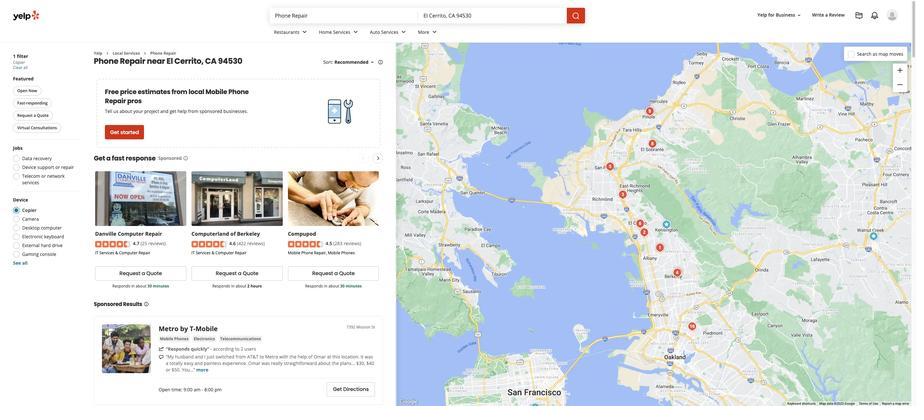 Task type: vqa. For each thing, say whether or not it's contained in the screenshot.


Task type: describe. For each thing, give the bounding box(es) containing it.
home services link
[[314, 23, 365, 42]]

help inside "my husband and i just switched from at&t to metro with the help of omar at this location. it was a totally easy and painless experience. omar was really straightforward about the plans... $30, $40 or $50. you…"
[[298, 354, 307, 360]]

metro by t-mobile
[[159, 325, 218, 334]]

0 vertical spatial from
[[172, 88, 187, 97]]

recommended
[[335, 59, 369, 65]]

electronics
[[194, 336, 215, 342]]

request a quote for danville computer repair
[[120, 270, 162, 278]]

telecommunications
[[220, 336, 261, 342]]

more
[[418, 29, 430, 35]]

straightforward
[[284, 361, 317, 367]]

a down (25
[[142, 270, 145, 278]]

16 chevron right v2 image
[[143, 51, 148, 56]]

of for computerland
[[231, 231, 236, 238]]

project
[[144, 108, 159, 115]]

us
[[114, 108, 119, 115]]

metro by t-mobile image
[[102, 325, 151, 374]]

world phones image
[[644, 105, 657, 118]]

just
[[207, 354, 215, 360]]

desktop
[[22, 225, 40, 231]]

with
[[280, 354, 289, 360]]

world phones image
[[644, 105, 657, 118]]

0 horizontal spatial the
[[290, 354, 297, 360]]

telecom
[[22, 173, 40, 179]]

1 horizontal spatial 2
[[248, 284, 250, 289]]

map data ©2023 google
[[820, 402, 856, 406]]

i
[[204, 354, 206, 360]]

easy
[[184, 361, 194, 367]]

now
[[29, 88, 37, 94]]

started
[[120, 129, 139, 136]]

experience.
[[223, 361, 247, 367]]

$30,
[[357, 361, 366, 367]]

©2023
[[835, 402, 845, 406]]

services down 4.6 star rating image
[[196, 250, 211, 256]]

device for device
[[13, 197, 28, 203]]

or inside "my husband and i just switched from at&t to metro with the help of omar at this location. it was a totally easy and painless experience. omar was really straightforward about the plans... $30, $40 or $50. you…"
[[166, 367, 171, 373]]

quote for compupod
[[339, 270, 355, 278]]

30 for danville computer repair
[[148, 284, 152, 289]]

business categories element
[[269, 23, 899, 42]]

responds for computerland
[[212, 284, 230, 289]]

mobile kangaroo - apple authorized image
[[672, 266, 685, 279]]

a down mobile phone repair, mobile phones
[[335, 270, 338, 278]]

1 vertical spatial and
[[195, 354, 203, 360]]

moves
[[890, 51, 904, 57]]

responds for danville
[[112, 284, 130, 289]]

virtual consultations
[[17, 125, 57, 131]]

write
[[813, 12, 825, 18]]

1 vertical spatial from
[[188, 108, 199, 115]]

telecom or network services
[[22, 173, 65, 186]]

0 horizontal spatial 2
[[241, 346, 243, 352]]

terms of use link
[[860, 402, 879, 406]]

telecommunications button
[[219, 336, 263, 343]]

near
[[147, 56, 165, 67]]

danville computer repair
[[95, 231, 162, 238]]

in for of
[[231, 284, 235, 289]]

zoom in image
[[897, 66, 905, 74]]

about inside "my husband and i just switched from at&t to metro with the help of omar at this location. it was a totally easy and painless experience. omar was really straightforward about the plans... $30, $40 or $50. you…"
[[318, 361, 331, 367]]

about for compupod
[[329, 284, 339, 289]]

(25
[[141, 241, 147, 247]]

94530
[[218, 56, 243, 67]]

compupod link
[[288, 231, 316, 238]]

use
[[873, 402, 879, 406]]

4.6 star rating image
[[192, 241, 227, 248]]

terms of use
[[860, 402, 879, 406]]

request a quote for compupod
[[312, 270, 355, 278]]

of inside "my husband and i just switched from at&t to metro with the help of omar at this location. it was a totally easy and painless experience. omar was really straightforward about the plans... $30, $40 or $50. you…"
[[308, 354, 313, 360]]

responds in about 2 hours
[[212, 284, 262, 289]]

request a quote for computerland of berkeley
[[216, 270, 259, 278]]

get for get directions
[[333, 386, 342, 394]]

request for danville computer repair
[[120, 270, 140, 278]]

sponsored for sponsored
[[158, 155, 182, 162]]

services inside 'auto services' link
[[382, 29, 399, 35]]

metro by t-mobile link
[[159, 325, 218, 334]]

map for error
[[896, 402, 902, 406]]

t-
[[190, 325, 196, 334]]

projects image
[[856, 12, 864, 20]]

request a quote button for computerland of berkeley
[[192, 267, 283, 281]]

1 filter copier clear all
[[13, 53, 28, 70]]

open now button
[[13, 86, 41, 96]]

responding
[[26, 100, 48, 106]]

directions
[[344, 386, 369, 394]]

minutes for danville computer repair
[[153, 284, 169, 289]]

"responds
[[166, 346, 190, 352]]

open for open now
[[17, 88, 28, 94]]

yelp for "yelp" 'link'
[[94, 51, 102, 56]]

reviews) for repair
[[148, 241, 166, 247]]

computerland of berkeley image
[[672, 265, 685, 278]]

local
[[113, 51, 123, 56]]

as
[[873, 51, 878, 57]]

hours
[[251, 284, 262, 289]]

16 info v2 image for get a fast response
[[183, 156, 188, 161]]

gaming console
[[22, 251, 56, 258]]

copier inside "1 filter copier clear all"
[[13, 60, 25, 65]]

it services & computer repair for computerland
[[192, 250, 247, 256]]

quote inside featured group
[[37, 113, 49, 118]]

mobile phones link
[[159, 336, 190, 343]]

keyboard shortcuts
[[788, 402, 816, 406]]

report a map error link
[[883, 402, 910, 406]]

services
[[22, 180, 39, 186]]

recovery
[[33, 156, 52, 162]]

time:
[[172, 387, 182, 393]]

mobile phones
[[160, 336, 189, 342]]

open time: 9:00 am - 8:00 pm
[[159, 387, 222, 393]]

next image
[[375, 155, 383, 163]]

auto services link
[[365, 23, 413, 42]]

get for get a fast response
[[94, 154, 105, 163]]

danville
[[95, 231, 116, 238]]

& for computerland
[[212, 250, 215, 256]]

from inside "my husband and i just switched from at&t to metro with the help of omar at this location. it was a totally easy and painless experience. omar was really straightforward about the plans... $30, $40 or $50. you…"
[[236, 354, 246, 360]]

a up responds in about 2 hours on the left bottom
[[238, 270, 242, 278]]

totally
[[170, 361, 183, 367]]

electronic keyboard
[[22, 234, 64, 240]]

nerd crossing image
[[646, 138, 659, 151]]

in for computer
[[131, 284, 135, 289]]

request inside featured group
[[17, 113, 33, 118]]

"my husband and i just switched from at&t to metro with the help of omar at this location. it was a totally easy and painless experience. omar was really straightforward about the plans... $30, $40 or $50. you…"
[[166, 354, 375, 373]]

support
[[37, 164, 54, 171]]

mobile up electronics
[[196, 325, 218, 334]]

phone repair link
[[150, 51, 176, 56]]

all inside option group
[[22, 260, 28, 266]]

plans...
[[340, 361, 355, 367]]

computer up 4.7
[[118, 231, 144, 238]]

responds in about 30 minutes for compupod
[[305, 284, 362, 289]]

4.5 star rating image
[[288, 241, 323, 248]]

3 in from the left
[[324, 284, 328, 289]]

virtual
[[17, 125, 30, 131]]

recommended button
[[335, 59, 375, 65]]

and inside free price estimates from local mobile phone repair pros tell us about your project and get help from sponsored businesses.
[[160, 108, 169, 115]]

Find text field
[[275, 12, 413, 19]]

(283
[[334, 241, 343, 247]]

get started
[[110, 129, 139, 136]]

a inside 'link'
[[826, 12, 829, 18]]

16 info v2 image for phone repair near el cerrito, ca 94530
[[378, 60, 383, 65]]

3r tek image
[[638, 226, 651, 239]]

request for computerland of berkeley
[[216, 270, 237, 278]]

estimates
[[138, 88, 171, 97]]

mobile phone repair, mobile phones
[[288, 250, 355, 256]]

none field near
[[424, 12, 562, 19]]

0 vertical spatial metro
[[159, 325, 179, 334]]

2 vertical spatial and
[[195, 361, 203, 367]]

0 horizontal spatial -
[[202, 387, 203, 393]]

featured group
[[12, 76, 81, 134]]

phone repair near el cerrito, ca 94530
[[94, 56, 243, 67]]

$40
[[367, 361, 375, 367]]

1 horizontal spatial phones
[[342, 250, 355, 256]]

compupod image
[[529, 402, 542, 407]]

iphone repair squad image
[[686, 321, 699, 334]]

7392
[[347, 325, 356, 330]]

joe iphone unlock & repair services image
[[671, 267, 684, 280]]

computer network services image
[[660, 218, 674, 232]]

Near text field
[[424, 12, 562, 19]]

previous image
[[360, 155, 368, 163]]

get directions
[[333, 386, 369, 394]]

shortcuts
[[803, 402, 816, 406]]



Task type: locate. For each thing, give the bounding box(es) containing it.
0 horizontal spatial was
[[262, 361, 270, 367]]

quote up consultations
[[37, 113, 49, 118]]

2 horizontal spatial 24 chevron down v2 image
[[400, 28, 408, 36]]

mobile down 4.5 star rating 'image'
[[288, 250, 301, 256]]

this
[[333, 354, 340, 360]]

review
[[830, 12, 846, 18]]

home services
[[319, 29, 351, 35]]

quote down the 4.7 (25 reviews)
[[146, 270, 162, 278]]

sort:
[[324, 59, 333, 65]]

was left really
[[262, 361, 270, 367]]

2 24 chevron down v2 image from the left
[[352, 28, 360, 36]]

business
[[777, 12, 796, 18]]

reviews) right (283
[[344, 241, 361, 247]]

consultations
[[31, 125, 57, 131]]

or
[[55, 164, 60, 171], [41, 173, 46, 179], [166, 367, 171, 373]]

see
[[13, 260, 21, 266]]

2 in from the left
[[231, 284, 235, 289]]

0 vertical spatial device
[[22, 164, 36, 171]]

-
[[211, 346, 212, 352], [202, 387, 203, 393]]

velocity iphone repair image
[[617, 188, 630, 202]]

1 horizontal spatial responds
[[212, 284, 230, 289]]

it down 4.6 star rating image
[[192, 250, 195, 256]]

1 it from the left
[[95, 250, 98, 256]]

report a map error
[[883, 402, 910, 406]]

2 vertical spatial or
[[166, 367, 171, 373]]

0 horizontal spatial open
[[17, 88, 28, 94]]

device support or repair
[[22, 164, 74, 171]]

itekh electronics image
[[604, 160, 617, 173]]

in
[[131, 284, 135, 289], [231, 284, 235, 289], [324, 284, 328, 289]]

1 horizontal spatial open
[[159, 387, 171, 393]]

option group
[[11, 145, 81, 186], [11, 197, 81, 267]]

computer
[[118, 231, 144, 238], [119, 250, 138, 256], [216, 250, 234, 256]]

1 horizontal spatial in
[[231, 284, 235, 289]]

and left get
[[160, 108, 169, 115]]

it down 4.7 star rating image
[[95, 250, 98, 256]]

16 speech v2 image
[[159, 355, 164, 360]]

0 vertical spatial map
[[879, 51, 889, 57]]

get left fast
[[94, 154, 105, 163]]

1 horizontal spatial or
[[55, 164, 60, 171]]

1 vertical spatial sponsored
[[94, 301, 122, 308]]

phone inside free price estimates from local mobile phone repair pros tell us about your project and get help from sponsored businesses.
[[229, 88, 249, 97]]

1 minutes from the left
[[153, 284, 169, 289]]

0 horizontal spatial map
[[879, 51, 889, 57]]

request
[[17, 113, 33, 118], [120, 270, 140, 278], [216, 270, 237, 278], [312, 270, 333, 278]]

open inside "open now" button
[[17, 88, 28, 94]]

sponsored left results
[[94, 301, 122, 308]]

danville computer repair link
[[95, 231, 162, 238]]

1 horizontal spatial yelp
[[758, 12, 768, 18]]

0 vertical spatial was
[[365, 354, 373, 360]]

1 30 from the left
[[148, 284, 152, 289]]

2 vertical spatial from
[[236, 354, 246, 360]]

open left time:
[[159, 387, 171, 393]]

phones down by
[[174, 336, 189, 342]]

16 chevron right v2 image
[[105, 51, 110, 56]]

of left the use
[[870, 402, 873, 406]]

1 vertical spatial the
[[332, 361, 339, 367]]

1 responds from the left
[[112, 284, 130, 289]]

mobile down (283
[[328, 250, 341, 256]]

el
[[167, 56, 173, 67]]

yelp left for
[[758, 12, 768, 18]]

0 horizontal spatial help
[[178, 108, 187, 115]]

request a quote button down mobile phone repair, mobile phones
[[288, 267, 379, 281]]

and up more
[[195, 361, 203, 367]]

all right see
[[22, 260, 28, 266]]

minutes for compupod
[[346, 284, 362, 289]]

0 vertical spatial 16 info v2 image
[[378, 60, 383, 65]]

search image
[[573, 12, 580, 20]]

option group containing jobs
[[11, 145, 81, 186]]

copier inside option group
[[22, 207, 37, 214]]

1 horizontal spatial get
[[110, 129, 119, 136]]

1 vertical spatial 16 info v2 image
[[183, 156, 188, 161]]

0 vertical spatial yelp
[[758, 12, 768, 18]]

services right home
[[333, 29, 351, 35]]

1 horizontal spatial omar
[[314, 354, 326, 360]]

0 vertical spatial the
[[290, 354, 297, 360]]

0 horizontal spatial it
[[95, 250, 98, 256]]

0 horizontal spatial 24 chevron down v2 image
[[301, 28, 309, 36]]

get started button
[[105, 125, 144, 140]]

all right clear
[[23, 65, 28, 70]]

wireless options image
[[654, 242, 667, 255]]

a right report
[[893, 402, 895, 406]]

price
[[120, 88, 137, 97]]

4.7 (25 reviews)
[[133, 241, 166, 247]]

1 horizontal spatial reviews)
[[248, 241, 265, 247]]

1 vertical spatial to
[[260, 354, 264, 360]]

phones inside mobile phones button
[[174, 336, 189, 342]]

from up the experience.
[[236, 354, 246, 360]]

1 24 chevron down v2 image from the left
[[301, 28, 309, 36]]

1
[[13, 53, 16, 59]]

a down the "my at left
[[166, 361, 169, 367]]

and left 'i'
[[195, 354, 203, 360]]

camera
[[22, 216, 39, 222]]

2 minutes from the left
[[346, 284, 362, 289]]

0 horizontal spatial omar
[[248, 361, 261, 367]]

request up responds in about 2 hours on the left bottom
[[216, 270, 237, 278]]

1 vertical spatial help
[[298, 354, 307, 360]]

none field find
[[275, 12, 413, 19]]

1 horizontal spatial none field
[[424, 12, 562, 19]]

all inside "1 filter copier clear all"
[[23, 65, 28, 70]]

map
[[820, 402, 827, 406]]

console
[[40, 251, 56, 258]]

1 vertical spatial phones
[[174, 336, 189, 342]]

request a quote button up responds in about 2 hours on the left bottom
[[192, 267, 283, 281]]

help inside free price estimates from local mobile phone repair pros tell us about your project and get help from sponsored businesses.
[[178, 108, 187, 115]]

1 & from the left
[[115, 250, 118, 256]]

open for open time: 9:00 am - 8:00 pm
[[159, 387, 171, 393]]

16 chevron down v2 image
[[370, 60, 375, 65]]

2 horizontal spatial responds
[[305, 284, 323, 289]]

0 horizontal spatial of
[[231, 231, 236, 238]]

0 vertical spatial option group
[[11, 145, 81, 186]]

about for danville computer repair
[[136, 284, 147, 289]]

16 chevron down v2 image
[[797, 13, 802, 18]]

option group containing device
[[11, 197, 81, 267]]

- right am
[[202, 387, 203, 393]]

1 it services & computer repair from the left
[[95, 250, 150, 256]]

computer down 4.6
[[216, 250, 234, 256]]

results
[[123, 301, 142, 308]]

fast
[[112, 154, 124, 163]]

services inside home services link
[[333, 29, 351, 35]]

24 chevron down v2 image right auto services
[[400, 28, 408, 36]]

0 horizontal spatial metro
[[159, 325, 179, 334]]

- up just
[[211, 346, 212, 352]]

1 horizontal spatial minutes
[[346, 284, 362, 289]]

it for computerland of berkeley
[[192, 250, 195, 256]]

ca
[[205, 56, 217, 67]]

0 horizontal spatial get
[[94, 154, 105, 163]]

local
[[189, 88, 204, 97]]

open left now at top
[[17, 88, 28, 94]]

24 chevron down v2 image right restaurants
[[301, 28, 309, 36]]

or down support
[[41, 173, 46, 179]]

metro up really
[[265, 354, 278, 360]]

a down fast-responding 'button'
[[34, 113, 36, 118]]

copier
[[13, 60, 25, 65], [22, 207, 37, 214]]

1 horizontal spatial 16 info v2 image
[[378, 60, 383, 65]]

1 vertical spatial omar
[[248, 361, 261, 367]]

4.6
[[229, 241, 236, 247]]

more link
[[413, 23, 444, 42]]

request down 4.7
[[120, 270, 140, 278]]

0 horizontal spatial minutes
[[153, 284, 169, 289]]

computer for danville
[[119, 250, 138, 256]]

0 vertical spatial get
[[110, 129, 119, 136]]

16 info v2 image
[[378, 60, 383, 65], [183, 156, 188, 161]]

electronic
[[22, 234, 43, 240]]

telecommunications link
[[219, 336, 263, 343]]

1 horizontal spatial 30
[[340, 284, 345, 289]]

16 trending v2 image
[[159, 347, 164, 352]]

2 vertical spatial get
[[333, 386, 342, 394]]

1 vertical spatial device
[[13, 197, 28, 203]]

None search field
[[270, 8, 587, 23]]

repair inside free price estimates from local mobile phone repair pros tell us about your project and get help from sponsored businesses.
[[105, 97, 126, 106]]

2 responds from the left
[[212, 284, 230, 289]]

the down this
[[332, 361, 339, 367]]

painless
[[204, 361, 221, 367]]

mobile phones button
[[159, 336, 190, 343]]

map for moves
[[879, 51, 889, 57]]

it services & computer repair down 4.7 star rating image
[[95, 250, 150, 256]]

0 vertical spatial phones
[[342, 250, 355, 256]]

computer down 4.7
[[119, 250, 138, 256]]

insta fix phone repair image
[[634, 217, 647, 231]]

1 horizontal spatial map
[[896, 402, 902, 406]]

1 vertical spatial all
[[22, 260, 28, 266]]

really
[[271, 361, 283, 367]]

2 horizontal spatial reviews)
[[344, 241, 361, 247]]

request a quote button down (25
[[95, 267, 186, 281]]

0 vertical spatial and
[[160, 108, 169, 115]]

1 horizontal spatial the
[[332, 361, 339, 367]]

24 chevron down v2 image left auto
[[352, 28, 360, 36]]

0 vertical spatial of
[[231, 231, 236, 238]]

copier up camera
[[22, 207, 37, 214]]

reviews) down the berkeley
[[248, 241, 265, 247]]

2 30 from the left
[[340, 284, 345, 289]]

services right auto
[[382, 29, 399, 35]]

1 horizontal spatial was
[[365, 354, 373, 360]]

computerland of berkeley
[[192, 231, 260, 238]]

get directions link
[[327, 383, 375, 397]]

drive
[[52, 243, 63, 249]]

a left fast
[[106, 154, 111, 163]]

0 horizontal spatial responds
[[112, 284, 130, 289]]

device up telecom
[[22, 164, 36, 171]]

16 info v2 image
[[144, 302, 149, 307]]

& for danville
[[115, 250, 118, 256]]

or inside telecom or network services
[[41, 173, 46, 179]]

0 horizontal spatial none field
[[275, 12, 413, 19]]

request a quote button for compupod
[[288, 267, 379, 281]]

0 vertical spatial open
[[17, 88, 28, 94]]

quote for danville computer repair
[[146, 270, 162, 278]]

map
[[879, 51, 889, 57], [896, 402, 902, 406]]

1 responds in about 30 minutes from the left
[[112, 284, 169, 289]]

0 vertical spatial or
[[55, 164, 60, 171]]

it services & computer repair for danville
[[95, 250, 150, 256]]

4.7 star rating image
[[95, 241, 130, 248]]

& down 4.7 star rating image
[[115, 250, 118, 256]]

sponsored results
[[94, 301, 142, 308]]

2 option group from the top
[[11, 197, 81, 267]]

featured
[[13, 76, 34, 82]]

24 chevron down v2 image inside 'auto services' link
[[400, 28, 408, 36]]

about inside free price estimates from local mobile phone repair pros tell us about your project and get help from sponsored businesses.
[[120, 108, 132, 115]]

2 none field from the left
[[424, 12, 562, 19]]

quote for computerland of berkeley
[[243, 270, 259, 278]]

2 it from the left
[[192, 250, 195, 256]]

get inside button
[[110, 129, 119, 136]]

sponsored for sponsored results
[[94, 301, 122, 308]]

of up straightforward
[[308, 354, 313, 360]]

user actions element
[[753, 8, 908, 48]]

0 vertical spatial -
[[211, 346, 212, 352]]

request a quote down mobile phone repair, mobile phones
[[312, 270, 355, 278]]

2 vertical spatial of
[[870, 402, 873, 406]]

the right with
[[290, 354, 297, 360]]

wireless options image
[[654, 242, 667, 255]]

switched
[[216, 354, 235, 360]]

yelp inside button
[[758, 12, 768, 18]]

computer for computerland
[[216, 250, 234, 256]]

reviews) for berkeley
[[248, 241, 265, 247]]

quote down 4.5 (283 reviews)
[[339, 270, 355, 278]]

omar down at&t
[[248, 361, 261, 367]]

of
[[231, 231, 236, 238], [308, 354, 313, 360], [870, 402, 873, 406]]

request a quote down (25
[[120, 270, 162, 278]]

computer
[[41, 225, 62, 231]]

request for compupod
[[312, 270, 333, 278]]

"responds quickly" - according to 2 users
[[166, 346, 256, 352]]

a right write
[[826, 12, 829, 18]]

fast-
[[17, 100, 26, 106]]

metro inside "my husband and i just switched from at&t to metro with the help of omar at this location. it was a totally easy and painless experience. omar was really straightforward about the plans... $30, $40 or $50. you…"
[[265, 354, 278, 360]]

group
[[894, 64, 908, 92]]

24 chevron down v2 image for auto services
[[400, 28, 408, 36]]

device for device support or repair
[[22, 164, 36, 171]]

0 horizontal spatial in
[[131, 284, 135, 289]]

24 chevron down v2 image for home services
[[352, 28, 360, 36]]

local services link
[[113, 51, 140, 56]]

services down 4.7 star rating image
[[99, 250, 114, 256]]

0 vertical spatial copier
[[13, 60, 25, 65]]

yelp for yelp for business
[[758, 12, 768, 18]]

help up straightforward
[[298, 354, 307, 360]]

about for computerland of berkeley
[[236, 284, 247, 289]]

get left started
[[110, 129, 119, 136]]

0 horizontal spatial reviews)
[[148, 241, 166, 247]]

24 chevron down v2 image for restaurants
[[301, 28, 309, 36]]

30 for compupod
[[340, 284, 345, 289]]

mobile inside button
[[160, 336, 173, 342]]

1 horizontal spatial help
[[298, 354, 307, 360]]

0 horizontal spatial &
[[115, 250, 118, 256]]

1 in from the left
[[131, 284, 135, 289]]

1 vertical spatial option group
[[11, 197, 81, 267]]

0 horizontal spatial yelp
[[94, 51, 102, 56]]

write a review
[[813, 12, 846, 18]]

clear all link
[[13, 65, 28, 70]]

to inside "my husband and i just switched from at&t to metro with the help of omar at this location. it was a totally easy and painless experience. omar was really straightforward about the plans... $30, $40 or $50. you…"
[[260, 354, 264, 360]]

2 & from the left
[[212, 250, 215, 256]]

request a quote button for danville computer repair
[[95, 267, 186, 281]]

1 horizontal spatial it
[[192, 250, 195, 256]]

1 vertical spatial or
[[41, 173, 46, 179]]

it services & computer repair down 4.6 star rating image
[[192, 250, 247, 256]]

24 chevron down v2 image
[[301, 28, 309, 36], [352, 28, 360, 36], [400, 28, 408, 36]]

request a quote up responds in about 2 hours on the left bottom
[[216, 270, 259, 278]]

4.5
[[326, 241, 332, 247]]

0 vertical spatial to
[[235, 346, 240, 352]]

1 horizontal spatial sponsored
[[158, 155, 182, 162]]

get
[[170, 108, 176, 115]]

2 horizontal spatial or
[[166, 367, 171, 373]]

1 vertical spatial open
[[159, 387, 171, 393]]

omar
[[314, 354, 326, 360], [248, 361, 261, 367]]

it for danville computer repair
[[95, 250, 98, 256]]

to down telecommunications link
[[235, 346, 240, 352]]

0 horizontal spatial 16 info v2 image
[[183, 156, 188, 161]]

1 option group from the top
[[11, 145, 81, 186]]

reviews)
[[148, 241, 166, 247], [248, 241, 265, 247], [344, 241, 361, 247]]

2 left hours
[[248, 284, 250, 289]]

None field
[[275, 12, 413, 19], [424, 12, 562, 19]]

desktop computer
[[22, 225, 62, 231]]

of up 4.6
[[231, 231, 236, 238]]

1 vertical spatial -
[[202, 387, 203, 393]]

copier down filter
[[13, 60, 25, 65]]

tyler b. image
[[887, 9, 899, 21]]

1 reviews) from the left
[[148, 241, 166, 247]]

"my
[[166, 354, 174, 360]]

24 chevron down v2 image inside home services link
[[352, 28, 360, 36]]

3 24 chevron down v2 image from the left
[[400, 28, 408, 36]]

it
[[361, 354, 364, 360]]

a inside group
[[34, 113, 36, 118]]

reviews) right (25
[[148, 241, 166, 247]]

request a quote inside featured group
[[17, 113, 49, 118]]

2 left users
[[241, 346, 243, 352]]

response
[[126, 154, 156, 163]]

google image
[[398, 398, 420, 407]]

$50.
[[172, 367, 181, 373]]

tell
[[105, 108, 112, 115]]

data recovery
[[22, 156, 52, 162]]

2 horizontal spatial get
[[333, 386, 342, 394]]

yelp for business button
[[756, 9, 805, 21]]

help right get
[[178, 108, 187, 115]]

request a quote button down fast-responding 'button'
[[13, 111, 53, 121]]

1 horizontal spatial it services & computer repair
[[192, 250, 247, 256]]

auto services
[[370, 29, 399, 35]]

24 chevron down v2 image
[[431, 28, 439, 36]]

metro up mobile phones
[[159, 325, 179, 334]]

sponsored right response
[[158, 155, 182, 162]]

auto
[[370, 29, 380, 35]]

0 vertical spatial all
[[23, 65, 28, 70]]

1 horizontal spatial -
[[211, 346, 212, 352]]

mobile
[[206, 88, 227, 97], [288, 250, 301, 256], [328, 250, 341, 256], [196, 325, 218, 334], [160, 336, 173, 342]]

google
[[845, 402, 856, 406]]

cci computer jam image
[[868, 230, 881, 243]]

3 reviews) from the left
[[344, 241, 361, 247]]

1 vertical spatial yelp
[[94, 51, 102, 56]]

mobile right the local
[[206, 88, 227, 97]]

map region
[[356, 0, 917, 407]]

mobile inside free price estimates from local mobile phone repair pros tell us about your project and get help from sponsored businesses.
[[206, 88, 227, 97]]

0 horizontal spatial 30
[[148, 284, 152, 289]]

8:00
[[205, 387, 214, 393]]

1 horizontal spatial metro
[[265, 354, 278, 360]]

jobs
[[13, 145, 23, 151]]

all
[[23, 65, 28, 70], [22, 260, 28, 266]]

keyboard
[[788, 402, 802, 406]]

from left the local
[[172, 88, 187, 97]]

to right at&t
[[260, 354, 264, 360]]

1 vertical spatial get
[[94, 154, 105, 163]]

1 none field from the left
[[275, 12, 413, 19]]

0 horizontal spatial sponsored
[[94, 301, 122, 308]]

from left "sponsored"
[[188, 108, 199, 115]]

2 it services & computer repair from the left
[[192, 250, 247, 256]]

2 horizontal spatial from
[[236, 354, 246, 360]]

and
[[160, 108, 169, 115], [195, 354, 203, 360], [195, 361, 203, 367]]

0 horizontal spatial responds in about 30 minutes
[[112, 284, 169, 289]]

1 vertical spatial 2
[[241, 346, 243, 352]]

cerrito,
[[175, 56, 204, 67]]

0 vertical spatial sponsored
[[158, 155, 182, 162]]

0 horizontal spatial from
[[172, 88, 187, 97]]

at&t
[[247, 354, 259, 360]]

2 responds in about 30 minutes from the left
[[305, 284, 362, 289]]

a inside "my husband and i just switched from at&t to metro with the help of omar at this location. it was a totally easy and painless experience. omar was really straightforward about the plans... $30, $40 or $50. you…"
[[166, 361, 169, 367]]

1 horizontal spatial responds in about 30 minutes
[[305, 284, 362, 289]]

1 vertical spatial copier
[[22, 207, 37, 214]]

electronics button
[[193, 336, 217, 343]]

of for terms
[[870, 402, 873, 406]]

device down services
[[13, 197, 28, 203]]

& down 4.6 star rating image
[[212, 250, 215, 256]]

quote up hours
[[243, 270, 259, 278]]

notifications image
[[872, 12, 879, 20]]

or left $50.
[[166, 367, 171, 373]]

request up virtual
[[17, 113, 33, 118]]

services left 16 chevron right v2 image
[[124, 51, 140, 56]]

24 chevron down v2 image inside restaurants link
[[301, 28, 309, 36]]

device
[[22, 164, 36, 171], [13, 197, 28, 203]]

1 horizontal spatial of
[[308, 354, 313, 360]]

omar left "at"
[[314, 354, 326, 360]]

get left directions
[[333, 386, 342, 394]]

responds in about 30 minutes
[[112, 284, 169, 289], [305, 284, 362, 289]]

location.
[[342, 354, 360, 360]]

0 vertical spatial 2
[[248, 284, 250, 289]]

mobile up 16 trending v2 icon
[[160, 336, 173, 342]]

yelp link
[[94, 51, 102, 56]]

yelp left 16 chevron right v2 icon
[[94, 51, 102, 56]]

was up $40
[[365, 354, 373, 360]]

2 horizontal spatial in
[[324, 284, 328, 289]]

zoom out image
[[897, 81, 905, 89]]

request down mobile phone repair, mobile phones
[[312, 270, 333, 278]]

get for get started
[[110, 129, 119, 136]]

external hard drive
[[22, 243, 63, 249]]

or up network
[[55, 164, 60, 171]]

map right as at the right top of page
[[879, 51, 889, 57]]

phones down 4.5 (283 reviews)
[[342, 250, 355, 256]]

you…"
[[182, 367, 195, 373]]

repair,
[[314, 250, 327, 256]]

request a quote down fast-responding 'button'
[[17, 113, 49, 118]]

free price estimates from local mobile phone repair pros image
[[324, 95, 357, 128]]

map left error
[[896, 402, 902, 406]]

responds in about 30 minutes for danville computer repair
[[112, 284, 169, 289]]

2 reviews) from the left
[[248, 241, 265, 247]]

3 responds from the left
[[305, 284, 323, 289]]

1 vertical spatial was
[[262, 361, 270, 367]]

keyboard
[[44, 234, 64, 240]]



